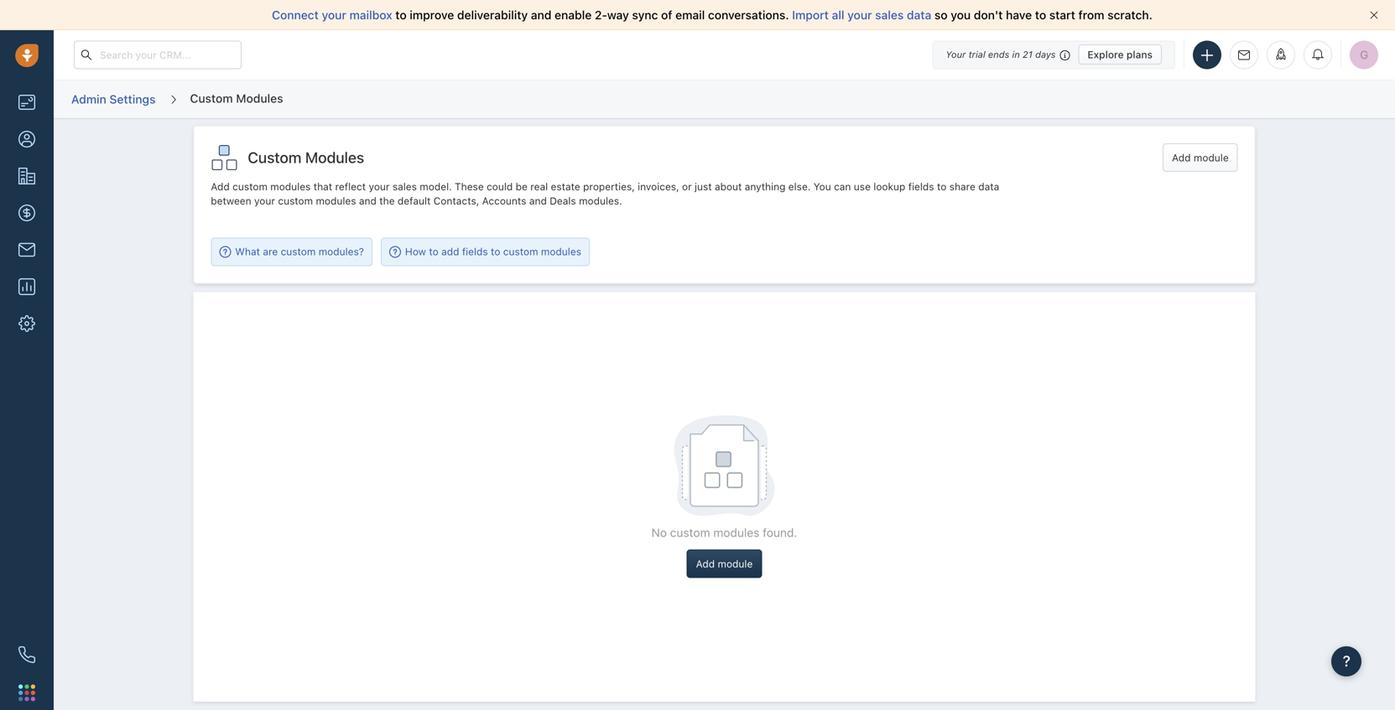 Task type: describe. For each thing, give the bounding box(es) containing it.
connect your mailbox link
[[272, 8, 395, 22]]

share
[[949, 181, 976, 193]]

2-
[[595, 8, 607, 22]]

your trial ends in 21 days
[[946, 49, 1056, 60]]

can
[[834, 181, 851, 193]]

admin settings
[[71, 92, 156, 106]]

module for rightmost add module button
[[1194, 152, 1229, 164]]

way
[[607, 8, 629, 22]]

to left start
[[1035, 8, 1046, 22]]

custom down accounts
[[503, 246, 538, 258]]

0 vertical spatial custom modules
[[190, 91, 283, 105]]

modules?
[[319, 246, 364, 258]]

and left enable
[[531, 8, 552, 22]]

to right mailbox
[[395, 8, 407, 22]]

lookup
[[873, 181, 905, 193]]

explore plans link
[[1078, 44, 1162, 65]]

how to add fields to custom modules
[[405, 246, 581, 258]]

explore
[[1087, 49, 1124, 60]]

to inside "add custom modules that reflect your sales model. these could be real estate properties, invoices, or just about anything else. you can use lookup fields to share data between your custom modules and the default contacts, accounts and deals modules."
[[937, 181, 946, 193]]

plans
[[1127, 49, 1153, 60]]

1 horizontal spatial add module button
[[1163, 143, 1238, 172]]

properties,
[[583, 181, 635, 193]]

mailbox
[[349, 8, 392, 22]]

modules left "that"
[[270, 181, 311, 193]]

are
[[263, 246, 278, 258]]

invoices,
[[638, 181, 679, 193]]

be
[[516, 181, 528, 193]]

and down real
[[529, 195, 547, 207]]

1 vertical spatial fields
[[462, 246, 488, 258]]

no
[[651, 526, 667, 540]]

of
[[661, 8, 672, 22]]

deliverability
[[457, 8, 528, 22]]

ends
[[988, 49, 1009, 60]]

the
[[379, 195, 395, 207]]

0 vertical spatial custom
[[190, 91, 233, 105]]

estate
[[551, 181, 580, 193]]

modules down "that"
[[316, 195, 356, 207]]

1 horizontal spatial modules
[[305, 149, 364, 167]]

custom right are
[[281, 246, 316, 258]]

real
[[530, 181, 548, 193]]

that
[[313, 181, 332, 193]]

what's new image
[[1275, 48, 1287, 60]]

0 vertical spatial data
[[907, 8, 931, 22]]

import all your sales data link
[[792, 8, 934, 22]]

custom up what are custom modules?
[[278, 195, 313, 207]]

could
[[487, 181, 513, 193]]

phone element
[[10, 638, 44, 672]]

0 horizontal spatial modules
[[236, 91, 283, 105]]

how
[[405, 246, 426, 258]]

modules left found.
[[713, 526, 759, 540]]

custom right no
[[670, 526, 710, 540]]

start
[[1049, 8, 1075, 22]]

use
[[854, 181, 871, 193]]

modules.
[[579, 195, 622, 207]]

all
[[832, 8, 844, 22]]

have
[[1006, 8, 1032, 22]]

in
[[1012, 49, 1020, 60]]

sales inside "add custom modules that reflect your sales model. these could be real estate properties, invoices, or just about anything else. you can use lookup fields to share data between your custom modules and the default contacts, accounts and deals modules."
[[392, 181, 417, 193]]

explore plans
[[1087, 49, 1153, 60]]

anything
[[745, 181, 786, 193]]



Task type: vqa. For each thing, say whether or not it's contained in the screenshot.
Module to the bottom
yes



Task type: locate. For each thing, give the bounding box(es) containing it.
0 horizontal spatial sales
[[392, 181, 417, 193]]

connect your mailbox to improve deliverability and enable 2-way sync of email conversations. import all your sales data so you don't have to start from scratch.
[[272, 8, 1153, 22]]

admin
[[71, 92, 106, 106]]

admin settings link
[[70, 86, 156, 113]]

0 vertical spatial sales
[[875, 8, 904, 22]]

import
[[792, 8, 829, 22]]

don't
[[974, 8, 1003, 22]]

deals
[[550, 195, 576, 207]]

0 horizontal spatial add
[[211, 181, 230, 193]]

sales right all
[[875, 8, 904, 22]]

no custom modules found.
[[651, 526, 797, 540]]

and left "the"
[[359, 195, 377, 207]]

custom down the search your crm... text field
[[190, 91, 233, 105]]

to right add
[[491, 246, 500, 258]]

modules down the deals
[[541, 246, 581, 258]]

0 vertical spatial add module
[[1172, 152, 1229, 164]]

add inside "add custom modules that reflect your sales model. these could be real estate properties, invoices, or just about anything else. you can use lookup fields to share data between your custom modules and the default contacts, accounts and deals modules."
[[211, 181, 230, 193]]

to left share
[[937, 181, 946, 193]]

to
[[395, 8, 407, 22], [1035, 8, 1046, 22], [937, 181, 946, 193], [429, 246, 438, 258], [491, 246, 500, 258]]

add
[[441, 246, 459, 258]]

else.
[[788, 181, 811, 193]]

your right all
[[847, 8, 872, 22]]

data inside "add custom modules that reflect your sales model. these could be real estate properties, invoices, or just about anything else. you can use lookup fields to share data between your custom modules and the default contacts, accounts and deals modules."
[[978, 181, 999, 193]]

custom modules
[[190, 91, 283, 105], [248, 149, 364, 167]]

2 horizontal spatial add
[[1172, 152, 1191, 164]]

and
[[531, 8, 552, 22], [359, 195, 377, 207], [529, 195, 547, 207]]

close image
[[1370, 11, 1378, 19]]

1 vertical spatial add module button
[[687, 550, 762, 579]]

add module button
[[1163, 143, 1238, 172], [687, 550, 762, 579]]

add for the bottom add module button
[[696, 558, 715, 570]]

your
[[322, 8, 346, 22], [847, 8, 872, 22], [369, 181, 390, 193], [254, 195, 275, 207]]

reflect
[[335, 181, 366, 193]]

fields inside "add custom modules that reflect your sales model. these could be real estate properties, invoices, or just about anything else. you can use lookup fields to share data between your custom modules and the default contacts, accounts and deals modules."
[[908, 181, 934, 193]]

0 horizontal spatial fields
[[462, 246, 488, 258]]

module for the bottom add module button
[[718, 558, 753, 570]]

found.
[[763, 526, 797, 540]]

contacts,
[[433, 195, 479, 207]]

what are custom modules?
[[235, 246, 364, 258]]

2 vertical spatial add
[[696, 558, 715, 570]]

1 vertical spatial add
[[211, 181, 230, 193]]

custom up the between at top
[[232, 181, 268, 193]]

you
[[951, 8, 971, 22]]

1 horizontal spatial data
[[978, 181, 999, 193]]

0 vertical spatial modules
[[236, 91, 283, 105]]

just
[[695, 181, 712, 193]]

1 horizontal spatial add module
[[1172, 152, 1229, 164]]

custom up the between at top
[[248, 149, 301, 167]]

modules
[[270, 181, 311, 193], [316, 195, 356, 207], [541, 246, 581, 258], [713, 526, 759, 540]]

1 vertical spatial modules
[[305, 149, 364, 167]]

scratch.
[[1107, 8, 1153, 22]]

0 vertical spatial add
[[1172, 152, 1191, 164]]

freshworks switcher image
[[18, 685, 35, 702]]

data
[[907, 8, 931, 22], [978, 181, 999, 193]]

1 vertical spatial custom
[[248, 149, 301, 167]]

0 horizontal spatial module
[[718, 558, 753, 570]]

1 vertical spatial custom modules
[[248, 149, 364, 167]]

what
[[235, 246, 260, 258]]

custom
[[232, 181, 268, 193], [278, 195, 313, 207], [281, 246, 316, 258], [503, 246, 538, 258], [670, 526, 710, 540]]

improve
[[410, 8, 454, 22]]

add for rightmost add module button
[[1172, 152, 1191, 164]]

1 horizontal spatial module
[[1194, 152, 1229, 164]]

settings
[[109, 92, 156, 106]]

connect
[[272, 8, 319, 22]]

sales up default
[[392, 181, 417, 193]]

1 vertical spatial module
[[718, 558, 753, 570]]

1 vertical spatial data
[[978, 181, 999, 193]]

0 vertical spatial fields
[[908, 181, 934, 193]]

data right share
[[978, 181, 999, 193]]

1 vertical spatial sales
[[392, 181, 417, 193]]

1 horizontal spatial custom
[[248, 149, 301, 167]]

add custom modules that reflect your sales model. these could be real estate properties, invoices, or just about anything else. you can use lookup fields to share data between your custom modules and the default contacts, accounts and deals modules.
[[211, 181, 999, 207]]

1 horizontal spatial sales
[[875, 8, 904, 22]]

your
[[946, 49, 966, 60]]

or
[[682, 181, 692, 193]]

so
[[934, 8, 948, 22]]

data left so
[[907, 8, 931, 22]]

fields right add
[[462, 246, 488, 258]]

0 horizontal spatial data
[[907, 8, 931, 22]]

enable
[[555, 8, 592, 22]]

what are custom modules? link
[[219, 245, 364, 259]]

about
[[715, 181, 742, 193]]

1 vertical spatial add module
[[696, 558, 753, 570]]

1 horizontal spatial add
[[696, 558, 715, 570]]

fields
[[908, 181, 934, 193], [462, 246, 488, 258]]

0 vertical spatial add module button
[[1163, 143, 1238, 172]]

trial
[[969, 49, 985, 60]]

fields right lookup
[[908, 181, 934, 193]]

accounts
[[482, 195, 526, 207]]

your up "the"
[[369, 181, 390, 193]]

0 vertical spatial module
[[1194, 152, 1229, 164]]

Search your CRM... text field
[[74, 41, 242, 69]]

days
[[1035, 49, 1056, 60]]

model.
[[420, 181, 452, 193]]

between
[[211, 195, 251, 207]]

default
[[398, 195, 431, 207]]

sales
[[875, 8, 904, 22], [392, 181, 417, 193]]

add module for rightmost add module button
[[1172, 152, 1229, 164]]

your left mailbox
[[322, 8, 346, 22]]

modules
[[236, 91, 283, 105], [305, 149, 364, 167]]

1 horizontal spatial fields
[[908, 181, 934, 193]]

0 horizontal spatial custom
[[190, 91, 233, 105]]

custom
[[190, 91, 233, 105], [248, 149, 301, 167]]

0 horizontal spatial add module button
[[687, 550, 762, 579]]

0 horizontal spatial add module
[[696, 558, 753, 570]]

add module for the bottom add module button
[[696, 558, 753, 570]]

add
[[1172, 152, 1191, 164], [211, 181, 230, 193], [696, 558, 715, 570]]

these
[[455, 181, 484, 193]]

sync
[[632, 8, 658, 22]]

add module
[[1172, 152, 1229, 164], [696, 558, 753, 570]]

how to add fields to custom modules link
[[389, 245, 581, 259]]

module
[[1194, 152, 1229, 164], [718, 558, 753, 570]]

21
[[1023, 49, 1033, 60]]

email
[[675, 8, 705, 22]]

conversations.
[[708, 8, 789, 22]]

to left add
[[429, 246, 438, 258]]

your right the between at top
[[254, 195, 275, 207]]

you
[[813, 181, 831, 193]]

from
[[1078, 8, 1104, 22]]

phone image
[[18, 647, 35, 664]]



